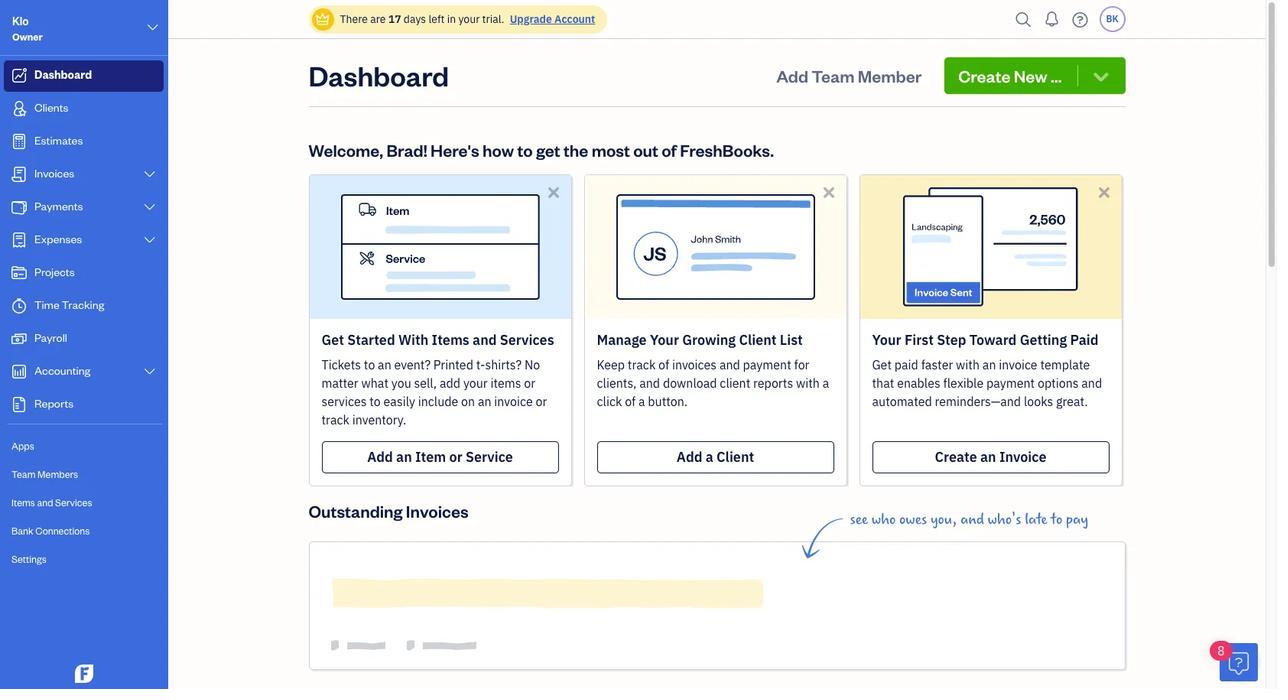 Task type: describe. For each thing, give the bounding box(es) containing it.
create for create new …
[[959, 65, 1011, 86]]

0 vertical spatial of
[[662, 139, 677, 161]]

add a client link
[[597, 442, 835, 474]]

keep track of invoices and payment for clients, and download client reports with a click of a button.
[[597, 357, 830, 409]]

…
[[1051, 65, 1063, 86]]

estimates
[[34, 133, 83, 148]]

go to help image
[[1069, 8, 1093, 31]]

sell,
[[414, 376, 437, 391]]

0 vertical spatial items
[[432, 331, 470, 349]]

get
[[536, 139, 561, 161]]

payments link
[[4, 192, 164, 223]]

most
[[592, 139, 631, 161]]

brad!
[[387, 139, 428, 161]]

to down what
[[370, 394, 381, 409]]

tickets
[[322, 357, 361, 373]]

easily
[[384, 394, 415, 409]]

apps
[[11, 440, 34, 452]]

add
[[440, 376, 461, 391]]

owner
[[12, 31, 43, 43]]

team members
[[11, 468, 78, 481]]

chevrondown image
[[1091, 65, 1112, 86]]

invoice inside get paid faster with an invoice template that enables flexible payment options and automated reminders—and looks great.
[[1000, 357, 1038, 373]]

team members link
[[4, 461, 164, 488]]

projects
[[34, 265, 75, 279]]

you
[[392, 376, 411, 391]]

welcome, brad! here's how to get the most out of freshbooks.
[[309, 139, 774, 161]]

payment inside keep track of invoices and payment for clients, and download client reports with a click of a button.
[[743, 357, 792, 373]]

list
[[780, 331, 803, 349]]

track inside the tickets to an event? printed t-shirts? no matter what you sell, add your items or services to easily include on an invoice or track inventory.
[[322, 412, 350, 428]]

toward
[[970, 331, 1017, 349]]

and right you, on the bottom right
[[961, 511, 985, 529]]

pay
[[1067, 511, 1089, 529]]

shirts?
[[485, 357, 522, 373]]

projects link
[[4, 258, 164, 289]]

see who owes you, and who's late to pay
[[851, 511, 1089, 529]]

create an invoice
[[935, 448, 1047, 466]]

an left item
[[396, 448, 412, 466]]

notifications image
[[1040, 4, 1065, 34]]

an left invoice
[[981, 448, 997, 466]]

t-
[[477, 357, 485, 373]]

see
[[851, 511, 869, 529]]

time tracking link
[[4, 291, 164, 322]]

add an item or service link
[[322, 442, 559, 474]]

who's
[[988, 511, 1022, 529]]

and up the client
[[720, 357, 741, 373]]

bank connections link
[[4, 518, 164, 545]]

2 vertical spatial of
[[625, 394, 636, 409]]

how
[[483, 139, 514, 161]]

members
[[38, 468, 78, 481]]

you,
[[931, 511, 958, 529]]

settings
[[11, 553, 47, 566]]

chevron large down image inside the expenses link
[[143, 234, 157, 246]]

options
[[1038, 376, 1079, 391]]

enables
[[898, 376, 941, 391]]

bk button
[[1100, 6, 1126, 32]]

new
[[1015, 65, 1048, 86]]

0 vertical spatial a
[[823, 376, 830, 391]]

an inside get paid faster with an invoice template that enables flexible payment options and automated reminders—and looks great.
[[983, 357, 997, 373]]

who
[[872, 511, 896, 529]]

late
[[1026, 511, 1048, 529]]

2 vertical spatial or
[[450, 448, 463, 466]]

1 horizontal spatial services
[[500, 331, 555, 349]]

dismiss image for your first step toward getting paid
[[1096, 184, 1114, 201]]

a inside add a client link
[[706, 448, 714, 466]]

faster
[[922, 357, 954, 373]]

add a client
[[677, 448, 755, 466]]

reports link
[[4, 390, 164, 421]]

get started with items and services
[[322, 331, 555, 349]]

1 vertical spatial or
[[536, 394, 547, 409]]

member
[[858, 65, 922, 86]]

with
[[399, 331, 429, 349]]

accounting link
[[4, 357, 164, 388]]

first
[[905, 331, 934, 349]]

estimate image
[[10, 134, 28, 149]]

timer image
[[10, 298, 28, 314]]

items and services link
[[4, 490, 164, 517]]

invoices link
[[4, 159, 164, 191]]

chart image
[[10, 364, 28, 380]]

click
[[597, 394, 622, 409]]

include
[[418, 394, 459, 409]]

what
[[362, 376, 389, 391]]

for
[[795, 357, 810, 373]]

in
[[447, 12, 456, 26]]

client
[[720, 376, 751, 391]]

dashboard image
[[10, 68, 28, 83]]

trial.
[[483, 12, 505, 26]]

service
[[466, 448, 513, 466]]

create an invoice link
[[873, 442, 1110, 474]]

and inside main element
[[37, 497, 53, 509]]

team inside main element
[[11, 468, 36, 481]]

add team member button
[[763, 57, 936, 94]]

manage
[[597, 331, 647, 349]]

services inside main element
[[55, 497, 92, 509]]

add for add a client
[[677, 448, 703, 466]]

get for get paid faster with an invoice template that enables flexible payment options and automated reminders—and looks great.
[[873, 357, 892, 373]]

create new … button
[[945, 57, 1126, 94]]

create new …
[[959, 65, 1063, 86]]

add for add an item or service
[[367, 448, 393, 466]]

crown image
[[315, 11, 331, 27]]

on
[[461, 394, 475, 409]]

paid
[[895, 357, 919, 373]]

freshbooks.
[[680, 139, 774, 161]]

and up button.
[[640, 376, 661, 391]]

team inside button
[[812, 65, 855, 86]]

automated
[[873, 394, 933, 409]]

payroll
[[34, 331, 67, 345]]

chevron large down image for payments
[[143, 201, 157, 214]]

owes
[[900, 511, 928, 529]]

with inside get paid faster with an invoice template that enables flexible payment options and automated reminders—and looks great.
[[957, 357, 980, 373]]

bk
[[1107, 13, 1119, 24]]



Task type: locate. For each thing, give the bounding box(es) containing it.
add for add team member
[[777, 65, 809, 86]]

0 vertical spatial create
[[959, 65, 1011, 86]]

account
[[555, 12, 596, 26]]

chevron large down image down estimates link at the left top of page
[[143, 168, 157, 181]]

1 horizontal spatial payment
[[987, 376, 1035, 391]]

1 your from the left
[[650, 331, 680, 349]]

0 horizontal spatial get
[[322, 331, 344, 349]]

0 horizontal spatial with
[[797, 376, 820, 391]]

and inside get paid faster with an invoice template that enables flexible payment options and automated reminders—and looks great.
[[1082, 376, 1103, 391]]

0 vertical spatial track
[[628, 357, 656, 373]]

1 horizontal spatial invoices
[[406, 500, 469, 522]]

chevron large down image
[[146, 18, 160, 37], [143, 234, 157, 246]]

0 vertical spatial chevron large down image
[[143, 168, 157, 181]]

clients,
[[597, 376, 637, 391]]

get up that
[[873, 357, 892, 373]]

add
[[777, 65, 809, 86], [367, 448, 393, 466], [677, 448, 703, 466]]

payment
[[743, 357, 792, 373], [987, 376, 1035, 391]]

dashboard inside 'link'
[[34, 67, 92, 82]]

invoice
[[1000, 448, 1047, 466]]

0 vertical spatial services
[[500, 331, 555, 349]]

create for create an invoice
[[935, 448, 978, 466]]

bank
[[11, 525, 34, 537]]

1 dismiss image from the left
[[545, 184, 563, 201]]

chevron large down image for invoices
[[143, 168, 157, 181]]

money image
[[10, 331, 28, 347]]

1 vertical spatial services
[[55, 497, 92, 509]]

dashboard link
[[4, 60, 164, 92]]

dismiss image for get started with items and services
[[545, 184, 563, 201]]

0 horizontal spatial a
[[639, 394, 646, 409]]

invoices down estimates
[[34, 166, 74, 181]]

report image
[[10, 397, 28, 412]]

1 vertical spatial invoices
[[406, 500, 469, 522]]

0 vertical spatial get
[[322, 331, 344, 349]]

invoice down items
[[495, 394, 533, 409]]

1 horizontal spatial with
[[957, 357, 980, 373]]

1 horizontal spatial dismiss image
[[821, 184, 838, 201]]

0 vertical spatial your
[[459, 12, 480, 26]]

event?
[[394, 357, 431, 373]]

and
[[473, 331, 497, 349], [720, 357, 741, 373], [640, 376, 661, 391], [1082, 376, 1103, 391], [37, 497, 53, 509], [961, 511, 985, 529]]

dismiss image for manage your growing client list
[[821, 184, 838, 201]]

great.
[[1057, 394, 1089, 409]]

a left button.
[[639, 394, 646, 409]]

0 vertical spatial invoice
[[1000, 357, 1038, 373]]

to left get
[[518, 139, 533, 161]]

payments
[[34, 199, 83, 214]]

of left the invoices
[[659, 357, 670, 373]]

inventory.
[[353, 412, 407, 428]]

get paid faster with an invoice template that enables flexible payment options and automated reminders—and looks great.
[[873, 357, 1103, 409]]

dismiss image
[[545, 184, 563, 201], [821, 184, 838, 201], [1096, 184, 1114, 201]]

left
[[429, 12, 445, 26]]

payment inside get paid faster with an invoice template that enables flexible payment options and automated reminders—and looks great.
[[987, 376, 1035, 391]]

chevron large down image down invoices link
[[143, 201, 157, 214]]

with inside keep track of invoices and payment for clients, and download client reports with a click of a button.
[[797, 376, 820, 391]]

payment up reports
[[743, 357, 792, 373]]

growing
[[683, 331, 736, 349]]

an right on
[[478, 394, 492, 409]]

payroll link
[[4, 324, 164, 355]]

with down for
[[797, 376, 820, 391]]

0 horizontal spatial items
[[11, 497, 35, 509]]

2 horizontal spatial dismiss image
[[1096, 184, 1114, 201]]

to
[[518, 139, 533, 161], [364, 357, 375, 373], [370, 394, 381, 409], [1052, 511, 1063, 529]]

dashboard down are
[[309, 57, 449, 93]]

chevron large down image down payroll link
[[143, 366, 157, 378]]

create inside "dropdown button"
[[959, 65, 1011, 86]]

0 horizontal spatial team
[[11, 468, 36, 481]]

0 horizontal spatial add
[[367, 448, 393, 466]]

of right 'out'
[[662, 139, 677, 161]]

0 vertical spatial team
[[812, 65, 855, 86]]

1 horizontal spatial items
[[432, 331, 470, 349]]

add inside button
[[777, 65, 809, 86]]

download
[[663, 376, 717, 391]]

time tracking
[[34, 298, 104, 312]]

17
[[389, 12, 401, 26]]

the
[[564, 139, 589, 161]]

printed
[[434, 357, 474, 373]]

expenses
[[34, 232, 82, 246]]

and up t-
[[473, 331, 497, 349]]

1 horizontal spatial team
[[812, 65, 855, 86]]

settings link
[[4, 546, 164, 573]]

team left member
[[812, 65, 855, 86]]

2 horizontal spatial add
[[777, 65, 809, 86]]

1 vertical spatial a
[[639, 394, 646, 409]]

flexible
[[944, 376, 984, 391]]

2 your from the left
[[873, 331, 902, 349]]

invoice image
[[10, 167, 28, 182]]

1 vertical spatial team
[[11, 468, 36, 481]]

reports
[[34, 396, 74, 411]]

0 horizontal spatial your
[[650, 331, 680, 349]]

payment image
[[10, 200, 28, 215]]

2 vertical spatial chevron large down image
[[143, 366, 157, 378]]

days
[[404, 12, 426, 26]]

payment up looks
[[987, 376, 1035, 391]]

create
[[959, 65, 1011, 86], [935, 448, 978, 466]]

keep
[[597, 357, 625, 373]]

add an item or service
[[367, 448, 513, 466]]

services down team members link
[[55, 497, 92, 509]]

2 vertical spatial a
[[706, 448, 714, 466]]

invoice
[[1000, 357, 1038, 373], [495, 394, 533, 409]]

track down services
[[322, 412, 350, 428]]

2 horizontal spatial a
[[823, 376, 830, 391]]

here's
[[431, 139, 479, 161]]

1 vertical spatial with
[[797, 376, 820, 391]]

invoice down the toward
[[1000, 357, 1038, 373]]

klo
[[12, 14, 29, 28]]

a right reports
[[823, 376, 830, 391]]

0 horizontal spatial dismiss image
[[545, 184, 563, 201]]

1 horizontal spatial get
[[873, 357, 892, 373]]

1 vertical spatial your
[[464, 376, 488, 391]]

1 vertical spatial of
[[659, 357, 670, 373]]

your right the in
[[459, 12, 480, 26]]

team
[[812, 65, 855, 86], [11, 468, 36, 481]]

your up the invoices
[[650, 331, 680, 349]]

invoices
[[34, 166, 74, 181], [406, 500, 469, 522]]

create down reminders—and
[[935, 448, 978, 466]]

an down the toward
[[983, 357, 997, 373]]

are
[[371, 12, 386, 26]]

your
[[650, 331, 680, 349], [873, 331, 902, 349]]

get up the tickets
[[322, 331, 344, 349]]

1 horizontal spatial dashboard
[[309, 57, 449, 93]]

chevron large down image for accounting
[[143, 366, 157, 378]]

and down team members
[[37, 497, 53, 509]]

getting
[[1021, 331, 1068, 349]]

a down keep track of invoices and payment for clients, and download client reports with a click of a button.
[[706, 448, 714, 466]]

1 vertical spatial get
[[873, 357, 892, 373]]

track inside keep track of invoices and payment for clients, and download client reports with a click of a button.
[[628, 357, 656, 373]]

8
[[1218, 644, 1226, 659]]

dashboard
[[309, 57, 449, 93], [34, 67, 92, 82]]

0 vertical spatial client
[[740, 331, 777, 349]]

expense image
[[10, 233, 28, 248]]

0 vertical spatial or
[[524, 376, 536, 391]]

no
[[525, 357, 540, 373]]

1 vertical spatial client
[[717, 448, 755, 466]]

started
[[348, 331, 395, 349]]

0 horizontal spatial dashboard
[[34, 67, 92, 82]]

0 horizontal spatial payment
[[743, 357, 792, 373]]

outstanding
[[309, 500, 403, 522]]

and up great.
[[1082, 376, 1103, 391]]

2 dismiss image from the left
[[821, 184, 838, 201]]

0 horizontal spatial invoices
[[34, 166, 74, 181]]

1 vertical spatial payment
[[987, 376, 1035, 391]]

out
[[634, 139, 659, 161]]

team down apps
[[11, 468, 36, 481]]

tracking
[[62, 298, 104, 312]]

upgrade
[[510, 12, 552, 26]]

3 dismiss image from the left
[[1096, 184, 1114, 201]]

welcome,
[[309, 139, 383, 161]]

client image
[[10, 101, 28, 116]]

dashboard up clients
[[34, 67, 92, 82]]

1 vertical spatial invoice
[[495, 394, 533, 409]]

to left pay
[[1052, 511, 1063, 529]]

1 vertical spatial items
[[11, 497, 35, 509]]

accounting
[[34, 363, 91, 378]]

tickets to an event? printed t-shirts? no matter what you sell, add your items or services to easily include on an invoice or track inventory.
[[322, 357, 547, 428]]

button.
[[648, 394, 688, 409]]

0 horizontal spatial services
[[55, 497, 92, 509]]

clients link
[[4, 93, 164, 125]]

create left new on the right of page
[[959, 65, 1011, 86]]

invoice inside the tickets to an event? printed t-shirts? no matter what you sell, add your items or services to easily include on an invoice or track inventory.
[[495, 394, 533, 409]]

0 vertical spatial payment
[[743, 357, 792, 373]]

add team member
[[777, 65, 922, 86]]

items inside "items and services" link
[[11, 497, 35, 509]]

2 chevron large down image from the top
[[143, 201, 157, 214]]

get
[[322, 331, 344, 349], [873, 357, 892, 373]]

1 horizontal spatial your
[[873, 331, 902, 349]]

to up what
[[364, 357, 375, 373]]

client down the client
[[717, 448, 755, 466]]

freshbooks image
[[72, 665, 96, 683]]

time
[[34, 298, 60, 312]]

with up flexible on the right of page
[[957, 357, 980, 373]]

services up "no"
[[500, 331, 555, 349]]

items and services
[[11, 497, 92, 509]]

1 vertical spatial chevron large down image
[[143, 234, 157, 246]]

items up printed
[[432, 331, 470, 349]]

project image
[[10, 266, 28, 281]]

of right click
[[625, 394, 636, 409]]

3 chevron large down image from the top
[[143, 366, 157, 378]]

1 vertical spatial chevron large down image
[[143, 201, 157, 214]]

with
[[957, 357, 980, 373], [797, 376, 820, 391]]

1 horizontal spatial add
[[677, 448, 703, 466]]

1 vertical spatial create
[[935, 448, 978, 466]]

paid
[[1071, 331, 1099, 349]]

your down t-
[[464, 376, 488, 391]]

0 vertical spatial with
[[957, 357, 980, 373]]

client left the list
[[740, 331, 777, 349]]

chevron large down image
[[143, 168, 157, 181], [143, 201, 157, 214], [143, 366, 157, 378]]

an
[[378, 357, 392, 373], [983, 357, 997, 373], [478, 394, 492, 409], [396, 448, 412, 466], [981, 448, 997, 466]]

invoices down add an item or service link
[[406, 500, 469, 522]]

apps link
[[4, 433, 164, 460]]

main element
[[0, 0, 207, 689]]

get inside get paid faster with an invoice template that enables flexible payment options and automated reminders—and looks great.
[[873, 357, 892, 373]]

clients
[[34, 100, 69, 115]]

invoices inside main element
[[34, 166, 74, 181]]

client
[[740, 331, 777, 349], [717, 448, 755, 466]]

get for get started with items and services
[[322, 331, 344, 349]]

chevron large down image inside accounting link
[[143, 366, 157, 378]]

0 vertical spatial chevron large down image
[[146, 18, 160, 37]]

your first step toward getting paid
[[873, 331, 1099, 349]]

reports
[[754, 376, 794, 391]]

template
[[1041, 357, 1091, 373]]

items up bank
[[11, 497, 35, 509]]

0 horizontal spatial track
[[322, 412, 350, 428]]

1 chevron large down image from the top
[[143, 168, 157, 181]]

estimates link
[[4, 126, 164, 158]]

resource center badge image
[[1221, 644, 1259, 682]]

your up the paid
[[873, 331, 902, 349]]

chevron large down image inside invoices link
[[143, 168, 157, 181]]

manage your growing client list
[[597, 331, 803, 349]]

1 horizontal spatial a
[[706, 448, 714, 466]]

an up what
[[378, 357, 392, 373]]

1 vertical spatial track
[[322, 412, 350, 428]]

services
[[500, 331, 555, 349], [55, 497, 92, 509]]

track right keep
[[628, 357, 656, 373]]

connections
[[35, 525, 90, 537]]

your inside the tickets to an event? printed t-shirts? no matter what you sell, add your items or services to easily include on an invoice or track inventory.
[[464, 376, 488, 391]]

0 vertical spatial invoices
[[34, 166, 74, 181]]

1 horizontal spatial track
[[628, 357, 656, 373]]

1 horizontal spatial invoice
[[1000, 357, 1038, 373]]

0 horizontal spatial invoice
[[495, 394, 533, 409]]

search image
[[1012, 8, 1037, 31]]



Task type: vqa. For each thing, say whether or not it's contained in the screenshot.
the
yes



